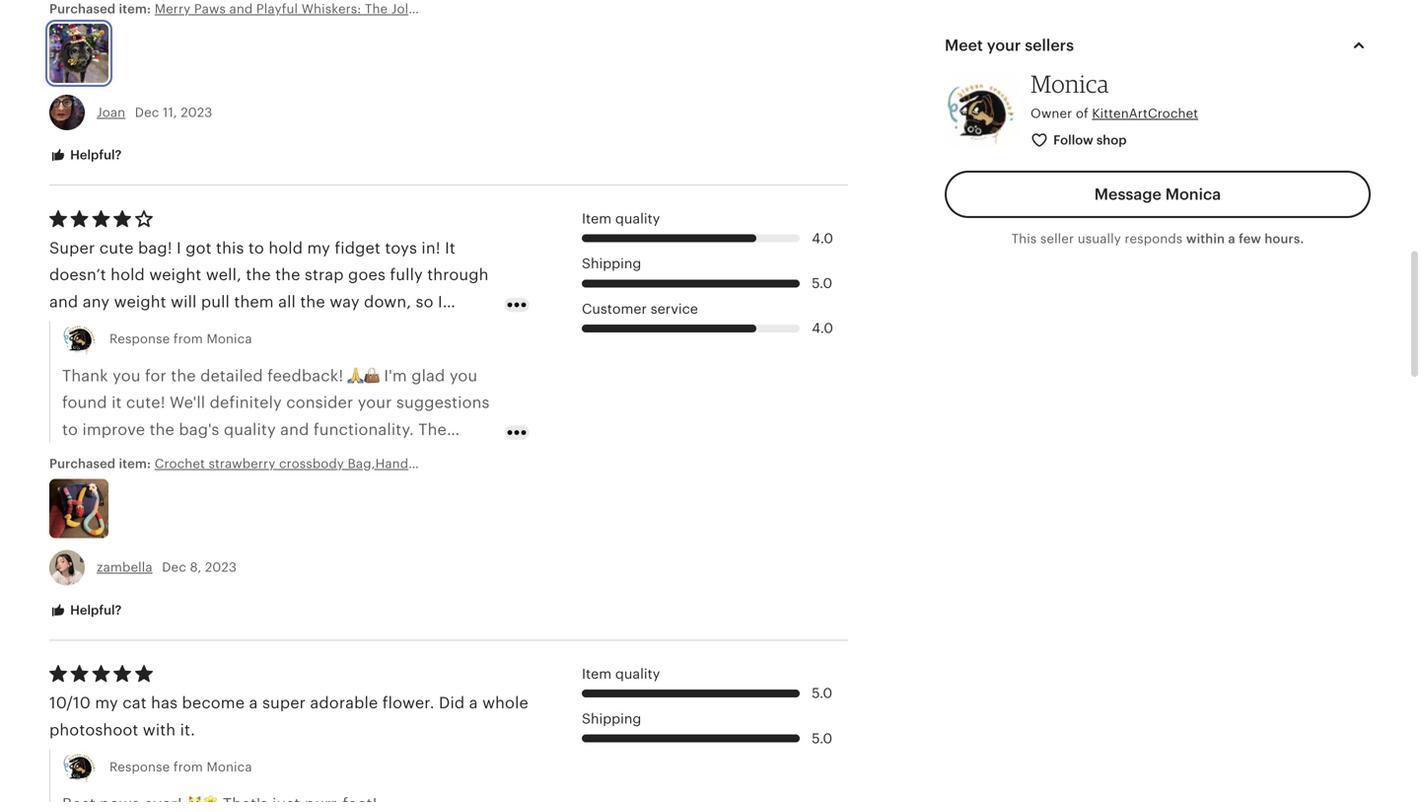Task type: describe. For each thing, give the bounding box(es) containing it.
1 from from the top
[[174, 331, 203, 346]]

christmas
[[466, 1, 529, 16]]

of
[[1076, 106, 1089, 121]]

meet
[[945, 36, 984, 54]]

responds
[[1125, 232, 1183, 246]]

2 helpful? button from the top
[[35, 592, 136, 629]]

view details of this review photo by joan image
[[49, 24, 109, 83]]

paws
[[194, 1, 226, 16]]

1 helpful? button from the top
[[35, 137, 136, 174]]

whole
[[483, 694, 529, 712]]

shop
[[1097, 133, 1127, 148]]

10/10
[[49, 694, 91, 712]]

purchased for purchased item: merry paws and playful whiskers: the jolly clown christmas pet hat!
[[49, 1, 116, 16]]

few
[[1239, 232, 1262, 246]]

message monica
[[1095, 186, 1222, 203]]

merry
[[155, 1, 191, 16]]

follow
[[1054, 133, 1094, 148]]

hours.
[[1265, 232, 1305, 246]]

follow shop
[[1054, 133, 1127, 148]]

playful
[[256, 1, 298, 16]]

a for become
[[249, 694, 258, 712]]

item quality for purchased item:
[[582, 211, 660, 227]]

item quality for 10/10 my cat has become a super adorable flower. did a whole photoshoot with it.
[[582, 666, 660, 682]]

quality for 10/10 my cat has become a super adorable flower. did a whole photoshoot with it.
[[616, 666, 660, 682]]

item for 10/10 my cat has become a super adorable flower. did a whole photoshoot with it.
[[582, 666, 612, 682]]

message
[[1095, 186, 1162, 203]]

kittenartcrochet link
[[1093, 106, 1199, 121]]

2 5.0 from the top
[[812, 685, 833, 701]]

item: for purchased item:
[[119, 456, 151, 471]]

1 response from the top
[[110, 331, 170, 346]]

monica inside monica owner of kittenartcrochet
[[1031, 69, 1110, 98]]

it.
[[180, 721, 195, 739]]

pet
[[533, 1, 552, 16]]

item: for purchased item: merry paws and playful whiskers: the jolly clown christmas pet hat!
[[119, 1, 151, 16]]

quality for purchased item:
[[616, 211, 660, 227]]

jolly
[[391, 1, 419, 16]]

5.0 for purchased item:
[[812, 275, 833, 291]]

my
[[95, 694, 118, 712]]

adorable
[[310, 694, 378, 712]]

2023 for zambella dec 8, 2023
[[205, 560, 237, 575]]

clown
[[423, 1, 462, 16]]

1 response from monica from the top
[[110, 331, 252, 346]]

joan link
[[97, 105, 126, 120]]

meet your sellers button
[[928, 22, 1389, 69]]

message monica button
[[945, 171, 1372, 218]]

4.0 for customer service
[[812, 320, 834, 336]]

owner
[[1031, 106, 1073, 121]]

item for purchased item:
[[582, 211, 612, 227]]



Task type: vqa. For each thing, say whether or not it's contained in the screenshot.
Dec to the top
yes



Task type: locate. For each thing, give the bounding box(es) containing it.
5.0 for 10/10 my cat has become a super adorable flower. did a whole photoshoot with it.
[[812, 730, 833, 746]]

whiskers:
[[302, 1, 361, 16]]

zambella dec 8, 2023
[[97, 560, 237, 575]]

1 item quality from the top
[[582, 211, 660, 227]]

monica image
[[945, 74, 1019, 148]]

0 horizontal spatial dec
[[135, 105, 159, 120]]

1 4.0 from the top
[[812, 230, 834, 246]]

kittenartcrochet
[[1093, 106, 1199, 121]]

1 5.0 from the top
[[812, 275, 833, 291]]

hat!
[[556, 1, 582, 16]]

this seller usually responds within a few hours.
[[1012, 232, 1305, 246]]

purchased item: merry paws and playful whiskers: the jolly clown christmas pet hat!
[[49, 1, 582, 16]]

joan dec 11, 2023
[[97, 105, 213, 120]]

1 vertical spatial from
[[174, 760, 203, 775]]

this
[[1012, 232, 1037, 246]]

dec for 8,
[[162, 560, 186, 575]]

joan
[[97, 105, 126, 120]]

1 vertical spatial 2023
[[205, 560, 237, 575]]

a left super
[[249, 694, 258, 712]]

helpful? button down the joan 'link' on the top of the page
[[35, 137, 136, 174]]

usually
[[1078, 232, 1122, 246]]

1 purchased from the top
[[49, 1, 116, 16]]

1 horizontal spatial dec
[[162, 560, 186, 575]]

and
[[229, 1, 253, 16]]

purchased item:
[[49, 456, 155, 471]]

1 vertical spatial helpful?
[[67, 603, 122, 617]]

merry paws and playful whiskers: the jolly clown christmas pet hat! link
[[155, 0, 582, 18]]

3 5.0 from the top
[[812, 730, 833, 746]]

2023 right 8,
[[205, 560, 237, 575]]

flower.
[[383, 694, 435, 712]]

0 vertical spatial helpful?
[[67, 147, 122, 162]]

2023
[[181, 105, 213, 120], [205, 560, 237, 575]]

2023 for joan dec 11, 2023
[[181, 105, 213, 120]]

helpful? down the joan 'link' on the top of the page
[[67, 147, 122, 162]]

0 vertical spatial item:
[[119, 1, 151, 16]]

10/10 my cat has become a super adorable flower. did a whole photoshoot with it.
[[49, 694, 529, 739]]

did
[[439, 694, 465, 712]]

item:
[[119, 1, 151, 16], [119, 456, 151, 471]]

your
[[988, 36, 1022, 54]]

photoshoot
[[49, 721, 139, 739]]

dec left 11,
[[135, 105, 159, 120]]

2 4.0 from the top
[[812, 320, 834, 336]]

0 vertical spatial dec
[[135, 105, 159, 120]]

helpful? button down zambella link
[[35, 592, 136, 629]]

0 vertical spatial response
[[110, 331, 170, 346]]

1 item: from the top
[[119, 1, 151, 16]]

11,
[[163, 105, 177, 120]]

service
[[651, 301, 699, 317]]

shipping
[[582, 256, 642, 272], [582, 711, 642, 727]]

dec for 11,
[[135, 105, 159, 120]]

1 vertical spatial purchased
[[49, 456, 116, 471]]

helpful?
[[67, 147, 122, 162], [67, 603, 122, 617]]

item quality
[[582, 211, 660, 227], [582, 666, 660, 682]]

from
[[174, 331, 203, 346], [174, 760, 203, 775]]

a
[[1229, 232, 1236, 246], [249, 694, 258, 712], [469, 694, 478, 712]]

1 vertical spatial response from monica
[[110, 760, 252, 775]]

shipping for 10/10 my cat has become a super adorable flower. did a whole photoshoot with it.
[[582, 711, 642, 727]]

1 vertical spatial item
[[582, 666, 612, 682]]

customer service
[[582, 301, 699, 317]]

2 purchased from the top
[[49, 456, 116, 471]]

has
[[151, 694, 178, 712]]

a for within
[[1229, 232, 1236, 246]]

8,
[[190, 560, 202, 575]]

follow shop button
[[1016, 122, 1144, 159]]

a right did at the bottom
[[469, 694, 478, 712]]

with
[[143, 721, 176, 739]]

seller
[[1041, 232, 1075, 246]]

2 item quality from the top
[[582, 666, 660, 682]]

1 shipping from the top
[[582, 256, 642, 272]]

1 item from the top
[[582, 211, 612, 227]]

0 vertical spatial 4.0
[[812, 230, 834, 246]]

item
[[582, 211, 612, 227], [582, 666, 612, 682]]

1 vertical spatial shipping
[[582, 711, 642, 727]]

2 helpful? from the top
[[67, 603, 122, 617]]

2 response from monica from the top
[[110, 760, 252, 775]]

2 item from the top
[[582, 666, 612, 682]]

monica inside button
[[1166, 186, 1222, 203]]

0 vertical spatial purchased
[[49, 1, 116, 16]]

0 vertical spatial response from monica
[[110, 331, 252, 346]]

4.0 for item quality
[[812, 230, 834, 246]]

monica
[[1031, 69, 1110, 98], [1166, 186, 1222, 203], [207, 331, 252, 346], [207, 760, 252, 775]]

super
[[262, 694, 306, 712]]

sellers
[[1025, 36, 1075, 54]]

2 shipping from the top
[[582, 711, 642, 727]]

zambella
[[97, 560, 153, 575]]

helpful? button
[[35, 137, 136, 174], [35, 592, 136, 629]]

0 vertical spatial 2023
[[181, 105, 213, 120]]

2023 right 11,
[[181, 105, 213, 120]]

1 vertical spatial response
[[110, 760, 170, 775]]

shipping for purchased item:
[[582, 256, 642, 272]]

1 horizontal spatial a
[[469, 694, 478, 712]]

view details of this review photo by zambella image
[[49, 479, 109, 538]]

the
[[365, 1, 388, 16]]

become
[[182, 694, 245, 712]]

1 vertical spatial 4.0
[[812, 320, 834, 336]]

a left few
[[1229, 232, 1236, 246]]

customer
[[582, 301, 647, 317]]

0 vertical spatial 5.0
[[812, 275, 833, 291]]

2 item: from the top
[[119, 456, 151, 471]]

0 vertical spatial shipping
[[582, 256, 642, 272]]

2 from from the top
[[174, 760, 203, 775]]

1 vertical spatial 5.0
[[812, 685, 833, 701]]

quality
[[616, 211, 660, 227], [616, 666, 660, 682]]

0 vertical spatial item
[[582, 211, 612, 227]]

within
[[1187, 232, 1226, 246]]

monica owner of kittenartcrochet
[[1031, 69, 1199, 121]]

1 vertical spatial quality
[[616, 666, 660, 682]]

0 vertical spatial item quality
[[582, 211, 660, 227]]

zambella link
[[97, 560, 153, 575]]

dec
[[135, 105, 159, 120], [162, 560, 186, 575]]

dec left 8,
[[162, 560, 186, 575]]

2 quality from the top
[[616, 666, 660, 682]]

1 vertical spatial item:
[[119, 456, 151, 471]]

0 horizontal spatial a
[[249, 694, 258, 712]]

purchased for purchased item:
[[49, 456, 116, 471]]

purchased up the 'view details of this review photo by joan'
[[49, 1, 116, 16]]

1 quality from the top
[[616, 211, 660, 227]]

5.0
[[812, 275, 833, 291], [812, 685, 833, 701], [812, 730, 833, 746]]

0 vertical spatial helpful? button
[[35, 137, 136, 174]]

4.0
[[812, 230, 834, 246], [812, 320, 834, 336]]

1 vertical spatial helpful? button
[[35, 592, 136, 629]]

2 vertical spatial 5.0
[[812, 730, 833, 746]]

response from monica
[[110, 331, 252, 346], [110, 760, 252, 775]]

meet your sellers
[[945, 36, 1075, 54]]

2 horizontal spatial a
[[1229, 232, 1236, 246]]

0 vertical spatial from
[[174, 331, 203, 346]]

cat
[[123, 694, 147, 712]]

0 vertical spatial quality
[[616, 211, 660, 227]]

response
[[110, 331, 170, 346], [110, 760, 170, 775]]

2 response from the top
[[110, 760, 170, 775]]

purchased up 'view details of this review photo by zambella'
[[49, 456, 116, 471]]

purchased
[[49, 1, 116, 16], [49, 456, 116, 471]]

1 vertical spatial dec
[[162, 560, 186, 575]]

helpful? down zambella link
[[67, 603, 122, 617]]

1 vertical spatial item quality
[[582, 666, 660, 682]]

1 helpful? from the top
[[67, 147, 122, 162]]



